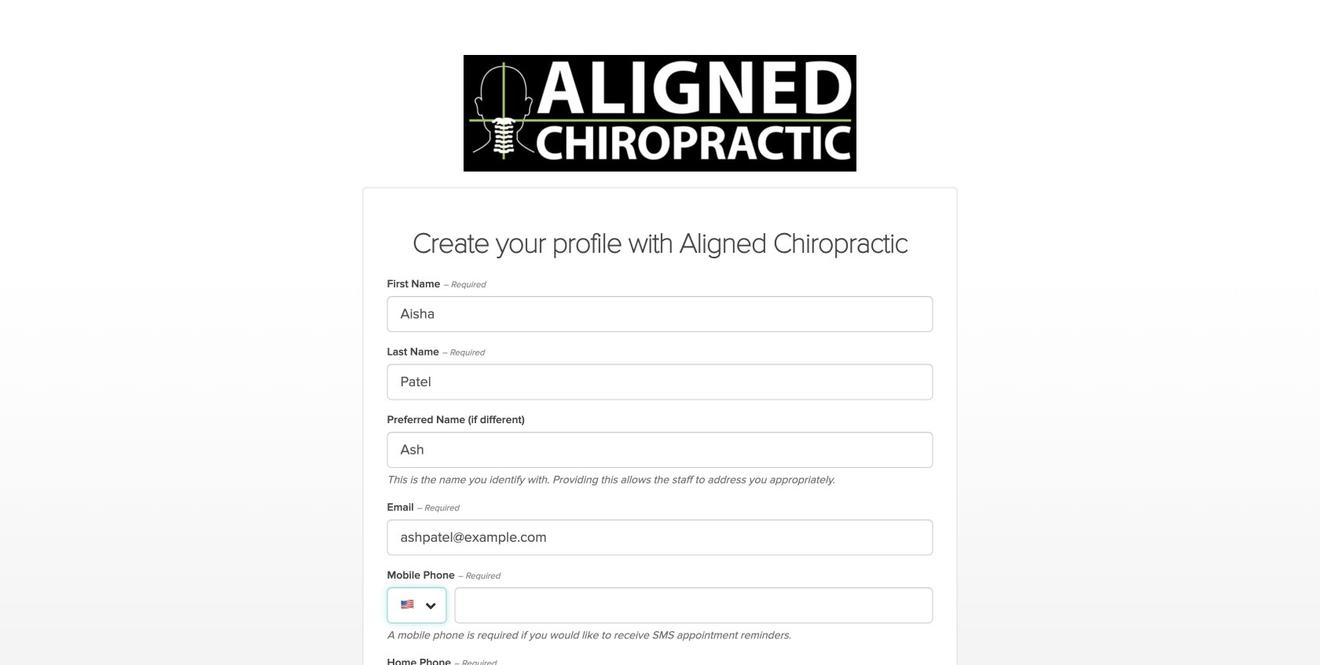 Task type: locate. For each thing, give the bounding box(es) containing it.
Preferred Name (if different) text field
[[387, 432, 934, 468]]

Email Address email field
[[387, 520, 934, 556]]

None telephone field
[[455, 588, 934, 624]]



Task type: describe. For each thing, give the bounding box(es) containing it.
Last Name text field
[[387, 364, 934, 400]]

First Name text field
[[387, 296, 934, 332]]

aligned chiropractic image
[[464, 55, 857, 172]]



Task type: vqa. For each thing, say whether or not it's contained in the screenshot.
checkbox
no



